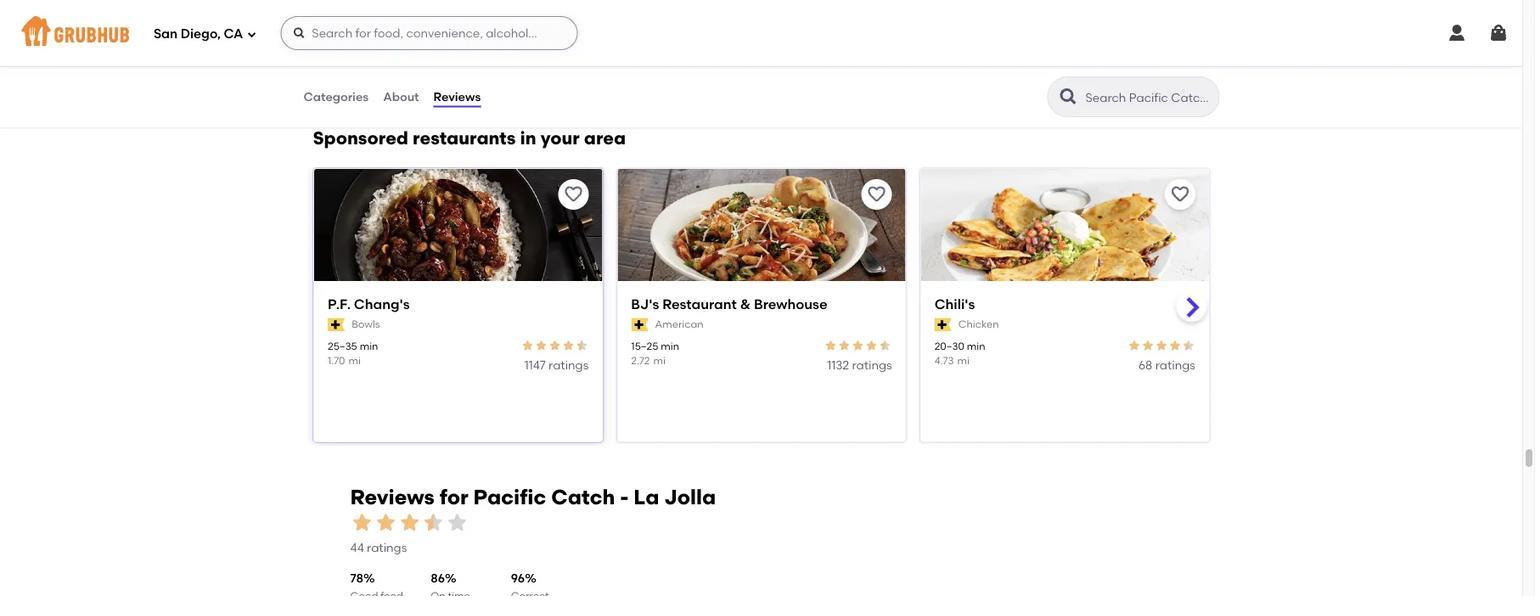 Task type: describe. For each thing, give the bounding box(es) containing it.
3 save this restaurant button from the left
[[1165, 179, 1196, 210]]

44 ratings
[[350, 540, 407, 555]]

subscription pass image
[[631, 318, 648, 332]]

reviews for reviews
[[434, 90, 481, 104]]

4.73
[[935, 355, 954, 367]]

reviews button
[[433, 66, 482, 127]]

86
[[431, 571, 445, 585]]

1147 ratings
[[524, 358, 589, 372]]

p.f. chang's link
[[328, 295, 589, 314]]

mi for restaurant
[[653, 355, 666, 367]]

20–30 min 4.73 mi
[[935, 340, 985, 367]]

bj's restaurant & brewhouse
[[631, 296, 828, 313]]

ca
[[224, 26, 243, 42]]

san
[[154, 26, 178, 42]]

&
[[740, 296, 751, 313]]

1132 ratings
[[827, 358, 892, 372]]

1132
[[827, 358, 849, 372]]

pacific
[[474, 485, 547, 509]]

categories
[[304, 90, 369, 104]]

jolla
[[665, 485, 716, 509]]

restaurant
[[662, 296, 737, 313]]

chili's link
[[935, 295, 1196, 314]]

bj's restaurant & brewhouse logo image
[[617, 169, 906, 312]]

mi inside 20–30 min 4.73 mi
[[957, 355, 970, 367]]

2.72
[[631, 355, 650, 367]]

save this restaurant image for bj's restaurant & brewhouse
[[867, 184, 887, 205]]

ratings for bj's restaurant & brewhouse
[[852, 358, 892, 372]]

chicken
[[959, 318, 999, 331]]

bowls
[[351, 318, 380, 331]]

svg image
[[1448, 23, 1468, 43]]

chang's
[[354, 296, 410, 313]]

bj's restaurant & brewhouse link
[[631, 295, 892, 314]]

Search for food, convenience, alcohol... search field
[[281, 16, 578, 50]]

96
[[511, 571, 525, 585]]

p.f. chang's
[[328, 296, 410, 313]]

-
[[620, 485, 629, 509]]

mi for chang's
[[348, 355, 361, 367]]

25–35
[[328, 340, 357, 352]]

save this restaurant button for restaurant
[[862, 179, 892, 210]]

1.70
[[328, 355, 345, 367]]

categories button
[[303, 66, 370, 127]]

ratings right 44
[[367, 540, 407, 555]]

la
[[634, 485, 660, 509]]

25–35 min 1.70 mi
[[328, 340, 378, 367]]

american
[[655, 318, 704, 331]]



Task type: vqa. For each thing, say whether or not it's contained in the screenshot.
2.72
yes



Task type: locate. For each thing, give the bounding box(es) containing it.
ratings
[[548, 358, 589, 372], [852, 358, 892, 372], [1156, 358, 1196, 372], [367, 540, 407, 555]]

for
[[440, 485, 469, 509]]

2 save this restaurant button from the left
[[862, 179, 892, 210]]

min inside 20–30 min 4.73 mi
[[967, 340, 985, 352]]

ratings for p.f. chang's
[[548, 358, 589, 372]]

diego,
[[181, 26, 221, 42]]

subscription pass image for p.f. chang's
[[328, 318, 345, 332]]

2 horizontal spatial svg image
[[1489, 23, 1510, 43]]

p.f.
[[328, 296, 350, 313]]

ratings for chili's
[[1156, 358, 1196, 372]]

save this restaurant image
[[563, 184, 583, 205], [867, 184, 887, 205]]

mi inside 25–35 min 1.70 mi
[[348, 355, 361, 367]]

about button
[[382, 66, 420, 127]]

min down bowls
[[359, 340, 378, 352]]

in
[[520, 128, 537, 149]]

subscription pass image up the 20–30
[[935, 318, 952, 332]]

Search Pacific Catch - La Jolla search field
[[1084, 89, 1214, 105]]

save this restaurant button for chang's
[[558, 179, 589, 210]]

chili's
[[935, 296, 975, 313]]

reviews inside button
[[434, 90, 481, 104]]

min inside 15–25 min 2.72 mi
[[661, 340, 679, 352]]

mi right the 1.70
[[348, 355, 361, 367]]

1 min from the left
[[359, 340, 378, 352]]

0 horizontal spatial save this restaurant button
[[558, 179, 589, 210]]

1 horizontal spatial subscription pass image
[[935, 318, 952, 332]]

15–25 min 2.72 mi
[[631, 340, 679, 367]]

ratings right 68
[[1156, 358, 1196, 372]]

reviews up 44 ratings
[[350, 485, 435, 509]]

1 subscription pass image from the left
[[328, 318, 345, 332]]

44
[[350, 540, 364, 555]]

20–30
[[935, 340, 965, 352]]

0 horizontal spatial save this restaurant image
[[563, 184, 583, 205]]

1 horizontal spatial mi
[[653, 355, 666, 367]]

save this restaurant image
[[1170, 184, 1191, 205]]

1 mi from the left
[[348, 355, 361, 367]]

chili's logo image
[[921, 169, 1209, 312]]

brewhouse
[[754, 296, 828, 313]]

save this restaurant image for p.f. chang's
[[563, 184, 583, 205]]

0 horizontal spatial mi
[[348, 355, 361, 367]]

1 save this restaurant image from the left
[[563, 184, 583, 205]]

min down chicken
[[967, 340, 985, 352]]

2 horizontal spatial save this restaurant button
[[1165, 179, 1196, 210]]

0 horizontal spatial subscription pass image
[[328, 318, 345, 332]]

mi right 4.73
[[957, 355, 970, 367]]

your
[[541, 128, 580, 149]]

catch
[[551, 485, 615, 509]]

1 save this restaurant button from the left
[[558, 179, 589, 210]]

1 vertical spatial reviews
[[350, 485, 435, 509]]

san diego, ca
[[154, 26, 243, 42]]

star icon image
[[521, 339, 534, 353], [534, 339, 548, 353], [548, 339, 561, 353], [561, 339, 575, 353], [575, 339, 589, 353], [575, 339, 589, 353], [824, 339, 838, 353], [838, 339, 851, 353], [851, 339, 865, 353], [865, 339, 879, 353], [879, 339, 892, 353], [879, 339, 892, 353], [1128, 339, 1141, 353], [1141, 339, 1155, 353], [1155, 339, 1169, 353], [1169, 339, 1182, 353], [1182, 339, 1196, 353], [1182, 339, 1196, 353], [350, 511, 374, 535], [374, 511, 398, 535], [398, 511, 422, 535], [422, 511, 446, 535], [422, 511, 446, 535], [446, 511, 469, 535]]

2 subscription pass image from the left
[[935, 318, 952, 332]]

subscription pass image
[[328, 318, 345, 332], [935, 318, 952, 332]]

min down american
[[661, 340, 679, 352]]

68
[[1139, 358, 1153, 372]]

1147
[[524, 358, 546, 372]]

mi
[[348, 355, 361, 367], [653, 355, 666, 367], [957, 355, 970, 367]]

reviews up restaurants
[[434, 90, 481, 104]]

bj's
[[631, 296, 659, 313]]

svg image
[[1489, 23, 1510, 43], [293, 26, 306, 40], [247, 29, 257, 40]]

min inside 25–35 min 1.70 mi
[[359, 340, 378, 352]]

68 ratings
[[1139, 358, 1196, 372]]

0 vertical spatial reviews
[[434, 90, 481, 104]]

ratings right the 1147
[[548, 358, 589, 372]]

2 save this restaurant image from the left
[[867, 184, 887, 205]]

1 horizontal spatial save this restaurant image
[[867, 184, 887, 205]]

15–25
[[631, 340, 658, 352]]

2 horizontal spatial mi
[[957, 355, 970, 367]]

p.f. chang's logo image
[[314, 169, 602, 312]]

ratings right the 1132
[[852, 358, 892, 372]]

78
[[350, 571, 364, 585]]

mi inside 15–25 min 2.72 mi
[[653, 355, 666, 367]]

min for restaurant
[[661, 340, 679, 352]]

0 horizontal spatial svg image
[[247, 29, 257, 40]]

search icon image
[[1059, 87, 1079, 107]]

restaurants
[[413, 128, 516, 149]]

subscription pass image for chili's
[[935, 318, 952, 332]]

2 horizontal spatial min
[[967, 340, 985, 352]]

sponsored
[[313, 128, 409, 149]]

main navigation navigation
[[0, 0, 1523, 66]]

2 mi from the left
[[653, 355, 666, 367]]

reviews for reviews for pacific catch - la jolla
[[350, 485, 435, 509]]

3 mi from the left
[[957, 355, 970, 367]]

min for chang's
[[359, 340, 378, 352]]

1 horizontal spatial svg image
[[293, 26, 306, 40]]

about
[[383, 90, 419, 104]]

reviews for pacific catch - la jolla
[[350, 485, 716, 509]]

2 min from the left
[[661, 340, 679, 352]]

reviews
[[434, 90, 481, 104], [350, 485, 435, 509]]

sponsored restaurants in your area
[[313, 128, 626, 149]]

1 horizontal spatial save this restaurant button
[[862, 179, 892, 210]]

save this restaurant button
[[558, 179, 589, 210], [862, 179, 892, 210], [1165, 179, 1196, 210]]

area
[[584, 128, 626, 149]]

1 horizontal spatial min
[[661, 340, 679, 352]]

subscription pass image down p.f.
[[328, 318, 345, 332]]

min
[[359, 340, 378, 352], [661, 340, 679, 352], [967, 340, 985, 352]]

3 min from the left
[[967, 340, 985, 352]]

0 horizontal spatial min
[[359, 340, 378, 352]]

mi right 2.72
[[653, 355, 666, 367]]



